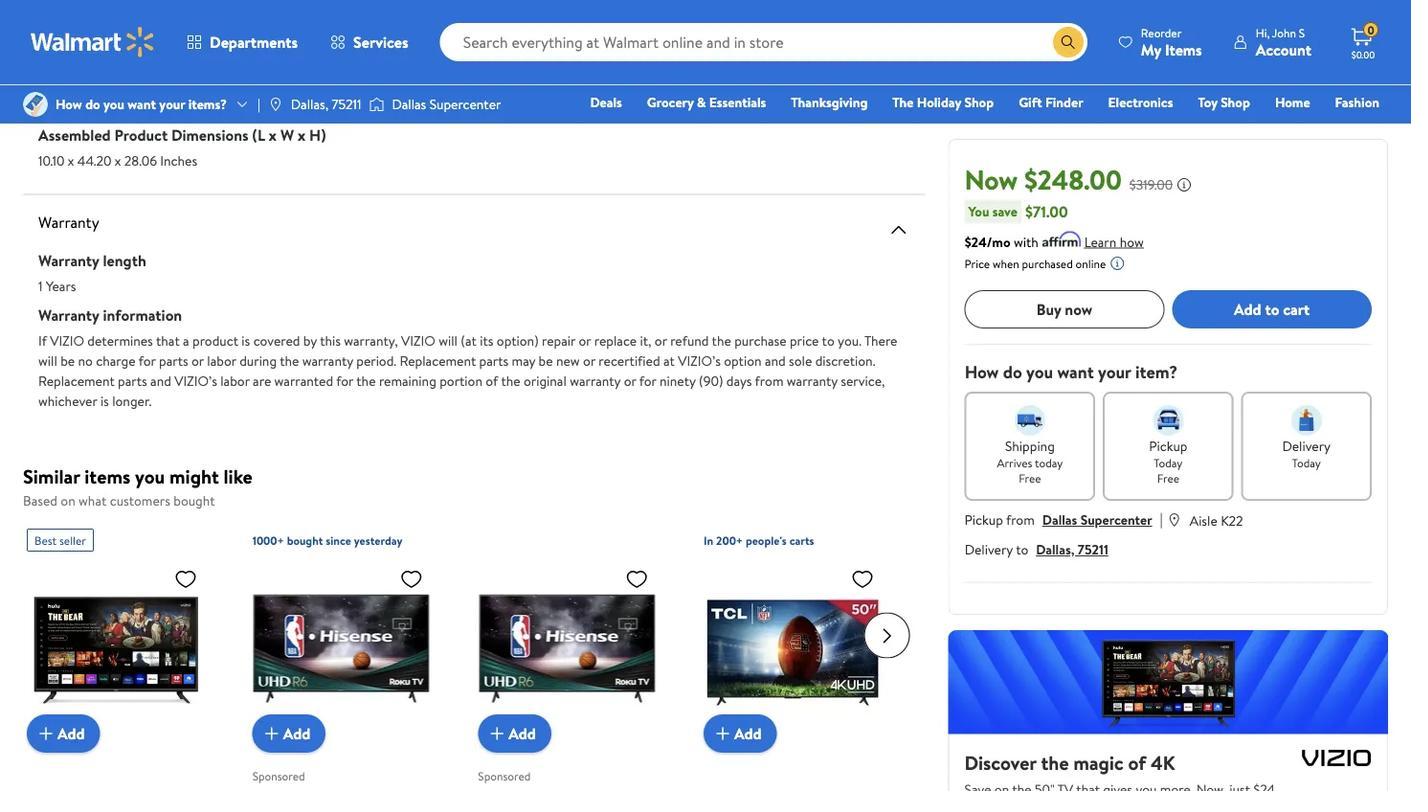 Task type: locate. For each thing, give the bounding box(es) containing it.
parts down 'that'
[[159, 351, 188, 370]]

the down covered
[[280, 351, 299, 370]]

1 horizontal spatial  image
[[369, 95, 384, 114]]

1 horizontal spatial you
[[135, 463, 165, 490]]

x right (l on the left of page
[[269, 125, 277, 146]]

0 horizontal spatial shop
[[965, 93, 994, 112]]

1 add to cart image from the left
[[260, 722, 283, 745]]

0 horizontal spatial delivery
[[965, 540, 1013, 559]]

when
[[993, 255, 1020, 272]]

learn how
[[1085, 232, 1144, 251]]

want
[[128, 95, 156, 113], [1058, 360, 1094, 384]]

learn more about strikethrough prices image
[[1177, 176, 1193, 192]]

0 horizontal spatial how
[[56, 95, 82, 113]]

1 vertical spatial and
[[150, 372, 171, 390]]

hdr10,
[[71, 97, 115, 115]]

want down now
[[1058, 360, 1094, 384]]

and down purchase
[[765, 351, 786, 370]]

1 horizontal spatial pickup
[[1149, 436, 1188, 455]]

1 vertical spatial to
[[822, 331, 835, 350]]

the
[[712, 331, 731, 350], [280, 351, 299, 370], [357, 372, 376, 390], [501, 372, 521, 390]]

free inside pickup today free
[[1157, 469, 1180, 486]]

dallas down services
[[392, 95, 426, 113]]

or right it,
[[655, 331, 667, 350]]

warranty for warranty
[[38, 212, 99, 233]]

0 vertical spatial delivery
[[1283, 436, 1331, 455]]

2 add to cart image from the left
[[486, 722, 509, 745]]

75211 down services dropdown button
[[332, 95, 361, 113]]

0 vertical spatial pickup
[[1149, 436, 1188, 455]]

0 vertical spatial vizio's
[[678, 351, 721, 370]]

2 warranty from the top
[[38, 250, 99, 271]]

0 vertical spatial how
[[56, 95, 82, 113]]

add button for vizio 55" class v-series 4k uhd led smart tv v555-j01 image
[[27, 714, 100, 753]]

no
[[78, 351, 93, 370]]

vizio up 'remaining'
[[401, 331, 436, 350]]

1 horizontal spatial bought
[[287, 532, 323, 549]]

warranty image
[[887, 219, 910, 242]]

and
[[765, 351, 786, 370], [150, 372, 171, 390]]

shop
[[965, 93, 994, 112], [1221, 93, 1251, 112]]

28.06
[[124, 151, 157, 170]]

| up (l on the left of page
[[258, 95, 260, 113]]

items?
[[188, 95, 227, 113]]

from right the days
[[755, 372, 784, 390]]

intent image for delivery image
[[1292, 405, 1322, 435]]

(90)
[[699, 372, 723, 390]]

0 horizontal spatial parts
[[118, 372, 147, 390]]

parts up of
[[479, 351, 509, 370]]

75211
[[332, 95, 361, 113], [1078, 540, 1109, 559]]

from
[[755, 372, 784, 390], [1007, 510, 1035, 529]]

do for how do you want your item?
[[1003, 360, 1022, 384]]

| left aisle
[[1160, 508, 1164, 529]]

from up the delivery to dallas, 75211
[[1007, 510, 1035, 529]]

want down 'range'
[[128, 95, 156, 113]]

the down 'period.'
[[357, 372, 376, 390]]

warranty down this
[[302, 351, 353, 370]]

item?
[[1136, 360, 1178, 384]]

do down dynamic
[[85, 95, 100, 113]]

1 horizontal spatial 75211
[[1078, 540, 1109, 559]]

today down the intent image for delivery
[[1293, 454, 1321, 470]]

0 horizontal spatial warranty
[[302, 351, 353, 370]]

its
[[480, 331, 494, 350]]

0 vertical spatial from
[[755, 372, 784, 390]]

replacement up portion
[[400, 351, 476, 370]]

you inside similar items you might like based on what customers bought
[[135, 463, 165, 490]]

x right 10.10
[[68, 151, 74, 170]]

you
[[103, 95, 124, 113], [1027, 360, 1054, 384], [135, 463, 165, 490]]

1 vertical spatial |
[[1160, 508, 1164, 529]]

free down shipping
[[1019, 469, 1041, 486]]

online
[[1076, 255, 1106, 272]]

replacement up whichever
[[38, 372, 115, 390]]

2 vertical spatial you
[[135, 463, 165, 490]]

1 horizontal spatial supercenter
[[1081, 510, 1153, 529]]

add for vizio 55" class v-series 4k uhd led smart tv v555-j01 image
[[57, 723, 85, 744]]

you down dynamic
[[103, 95, 124, 113]]

gift finder
[[1019, 93, 1084, 112]]

$24/mo with
[[965, 232, 1039, 251]]

today down the intent image for pickup
[[1154, 454, 1183, 470]]

1 horizontal spatial free
[[1157, 469, 1180, 486]]

how
[[56, 95, 82, 113], [965, 360, 999, 384]]

0 horizontal spatial for
[[139, 351, 156, 370]]

is left longer. in the left of the page
[[100, 392, 109, 410]]

0 horizontal spatial to
[[822, 331, 835, 350]]

next slide for similar items you might like list image
[[864, 613, 910, 659]]

dallas
[[392, 95, 426, 113], [1043, 510, 1078, 529]]

search icon image
[[1061, 34, 1076, 50]]

1 horizontal spatial add to cart image
[[486, 722, 509, 745]]

2 be from the left
[[539, 351, 553, 370]]

2 horizontal spatial add to cart image
[[712, 722, 735, 745]]

1 horizontal spatial vizio's
[[678, 351, 721, 370]]

1 horizontal spatial dallas
[[1043, 510, 1078, 529]]

2 add button from the left
[[252, 714, 326, 753]]

to for add
[[1266, 298, 1280, 319]]

of
[[486, 372, 498, 390]]

will
[[439, 331, 458, 350], [38, 351, 57, 370]]

|
[[258, 95, 260, 113], [1160, 508, 1164, 529]]

replace
[[594, 331, 637, 350]]

dimensions
[[171, 125, 249, 146]]

add for hisense 50" class 4k uhd led lcd roku smart tv hdr r6 series 50r6e3 image
[[509, 723, 536, 744]]

add to cart image
[[34, 722, 57, 745]]

$71.00
[[1026, 201, 1069, 222]]

you up 'intent image for shipping'
[[1027, 360, 1054, 384]]

by
[[303, 331, 317, 350]]

dallas up the dallas, 75211 button
[[1043, 510, 1078, 529]]

0 vertical spatial labor
[[207, 351, 236, 370]]

2 today from the left
[[1293, 454, 1321, 470]]

or
[[579, 331, 591, 350], [655, 331, 667, 350], [192, 351, 204, 370], [583, 351, 596, 370], [624, 372, 636, 390]]

shop right toy on the right
[[1221, 93, 1251, 112]]

2 free from the left
[[1157, 469, 1180, 486]]

you for how do you want your items?
[[103, 95, 124, 113]]

0 horizontal spatial vizio
[[50, 331, 84, 350]]

2 vizio from the left
[[401, 331, 436, 350]]

1 horizontal spatial shop
[[1221, 93, 1251, 112]]

labor down product
[[207, 351, 236, 370]]

be up original
[[539, 351, 553, 370]]

want for items?
[[128, 95, 156, 113]]

0 horizontal spatial will
[[38, 351, 57, 370]]

 image up w
[[268, 97, 283, 112]]

whichever
[[38, 392, 97, 410]]

toy shop link
[[1190, 92, 1259, 113]]

warranty down new
[[570, 372, 621, 390]]

2 horizontal spatial you
[[1027, 360, 1054, 384]]

0 horizontal spatial from
[[755, 372, 784, 390]]

be left no
[[60, 351, 75, 370]]

3 product group from the left
[[478, 521, 662, 791]]

save
[[993, 202, 1018, 220]]

parts up longer. in the left of the page
[[118, 372, 147, 390]]

vizio's
[[678, 351, 721, 370], [174, 372, 217, 390]]

you for how do you want your item?
[[1027, 360, 1054, 384]]

1 vertical spatial replacement
[[38, 372, 115, 390]]

one debit link
[[1225, 119, 1307, 139]]

pickup inside pickup from dallas supercenter |
[[965, 510, 1004, 529]]

free down the intent image for pickup
[[1157, 469, 1180, 486]]

1 vertical spatial is
[[100, 392, 109, 410]]

for down recertified at the top left of page
[[639, 372, 657, 390]]

at
[[664, 351, 675, 370]]

shipping arrives today free
[[997, 436, 1063, 486]]

from inside warranty length 1 years warranty information if vizio determines that a product is covered by this warranty, vizio will (at its option) repair or replace it, or refund the purchase price to you. there will be no charge for parts or labor during the warranty period. replacement parts may be new or recertified at vizio's option and sole discretion. replacement parts and vizio's labor are warranted for the remaining portion of the original warranty or for ninety (90) days from warranty service, whichever is longer.
[[755, 372, 784, 390]]

0 horizontal spatial you
[[103, 95, 124, 113]]

0 horizontal spatial vizio's
[[174, 372, 217, 390]]

may
[[512, 351, 536, 370]]

1 add button from the left
[[27, 714, 100, 753]]

the right of
[[501, 372, 521, 390]]

1 warranty from the top
[[38, 212, 99, 233]]

now $248.00
[[965, 160, 1122, 198]]

reorder my items
[[1141, 24, 1203, 60]]

or down recertified at the top left of page
[[624, 372, 636, 390]]

your left item?
[[1098, 360, 1132, 384]]

0 vertical spatial bought
[[174, 492, 215, 510]]

Search search field
[[440, 23, 1088, 61]]

discretion.
[[816, 351, 876, 370]]

1 horizontal spatial will
[[439, 331, 458, 350]]

and up longer. in the left of the page
[[150, 372, 171, 390]]

2 vertical spatial warranty
[[38, 305, 99, 326]]

do up 'intent image for shipping'
[[1003, 360, 1022, 384]]

your down 'range'
[[159, 95, 185, 113]]

1 horizontal spatial delivery
[[1283, 436, 1331, 455]]

0 vertical spatial supercenter
[[430, 95, 501, 113]]

vizio right if
[[50, 331, 84, 350]]

backlight
[[90, 16, 153, 37]]

charge
[[96, 351, 136, 370]]

1 be from the left
[[60, 351, 75, 370]]

will left (at
[[439, 331, 458, 350]]

1 horizontal spatial vizio
[[401, 331, 436, 350]]

1 vertical spatial supercenter
[[1081, 510, 1153, 529]]

bought
[[174, 492, 215, 510], [287, 532, 323, 549]]

for right warranted
[[336, 372, 354, 390]]

0 horizontal spatial  image
[[268, 97, 283, 112]]

yesterday
[[354, 532, 403, 549]]

pickup for pickup today free
[[1149, 436, 1188, 455]]

0 horizontal spatial free
[[1019, 469, 1041, 486]]

1 vertical spatial you
[[1027, 360, 1054, 384]]

dallas, up h)
[[291, 95, 329, 113]]

1 vertical spatial bought
[[287, 532, 323, 549]]

add to favorites list, tcl 50" class 4-series 4k uhd hdr smart roku tv - 50s451 image
[[851, 567, 874, 591]]

for right charge
[[139, 351, 156, 370]]

0 vertical spatial 75211
[[332, 95, 361, 113]]

1 horizontal spatial replacement
[[400, 351, 476, 370]]

in
[[704, 532, 714, 549]]

1 horizontal spatial dallas,
[[1036, 540, 1075, 559]]

repair
[[542, 331, 576, 350]]

tcl 50" class 4-series 4k uhd hdr smart roku tv - 50s451 image
[[704, 559, 882, 737]]

product group
[[27, 521, 210, 791], [252, 521, 436, 791], [478, 521, 662, 791], [704, 521, 887, 791]]

1 horizontal spatial want
[[1058, 360, 1094, 384]]

today inside delivery today
[[1293, 454, 1321, 470]]

1 vertical spatial warranty
[[38, 250, 99, 271]]

today for delivery
[[1293, 454, 1321, 470]]

dallas inside pickup from dallas supercenter |
[[1043, 510, 1078, 529]]

bought down might
[[174, 492, 215, 510]]

to left you.
[[822, 331, 835, 350]]

1 horizontal spatial sponsored
[[478, 768, 531, 784]]

is up during
[[242, 331, 250, 350]]

0 vertical spatial do
[[85, 95, 100, 113]]

today
[[1154, 454, 1183, 470], [1293, 454, 1321, 470]]

0 horizontal spatial pickup
[[965, 510, 1004, 529]]

will down if
[[38, 351, 57, 370]]

add inside button
[[1234, 298, 1262, 319]]

for
[[139, 351, 156, 370], [336, 372, 354, 390], [639, 372, 657, 390]]

1 vertical spatial will
[[38, 351, 57, 370]]

0 vertical spatial dallas
[[392, 95, 426, 113]]

to inside button
[[1266, 298, 1280, 319]]

replacement
[[400, 351, 476, 370], [38, 372, 115, 390]]

warranty down the sole
[[787, 372, 838, 390]]

purchase
[[735, 331, 787, 350]]

2 vertical spatial to
[[1016, 540, 1029, 559]]

delivery down the intent image for delivery
[[1283, 436, 1331, 455]]

1 vertical spatial want
[[1058, 360, 1094, 384]]

add to cart button
[[1172, 290, 1372, 328]]

1 horizontal spatial from
[[1007, 510, 1035, 529]]

1 horizontal spatial today
[[1293, 454, 1321, 470]]

full
[[38, 42, 59, 61]]

portion
[[440, 372, 483, 390]]

to for delivery
[[1016, 540, 1029, 559]]

add to cart image
[[260, 722, 283, 745], [486, 722, 509, 745], [712, 722, 735, 745]]

parts
[[159, 351, 188, 370], [479, 351, 509, 370], [118, 372, 147, 390]]

recertified
[[599, 351, 660, 370]]

0 vertical spatial is
[[242, 331, 250, 350]]

warranty
[[302, 351, 353, 370], [570, 372, 621, 390], [787, 372, 838, 390]]

fashion registry
[[1159, 93, 1380, 138]]

1 free from the left
[[1019, 469, 1041, 486]]

0 horizontal spatial dallas
[[392, 95, 426, 113]]

bought left since
[[287, 532, 323, 549]]

today inside pickup today free
[[1154, 454, 1183, 470]]

pickup down the intent image for pickup
[[1149, 436, 1188, 455]]

 image right dallas, 75211 at left top
[[369, 95, 384, 114]]

$319.00
[[1130, 175, 1173, 193]]

finder
[[1046, 93, 1084, 112]]

to left "cart"
[[1266, 298, 1280, 319]]

add for the 'hisense 58" class 4k uhd led lcd roku smart tv hdr r6 series 58r6e3' image
[[283, 723, 311, 744]]

or right new
[[583, 351, 596, 370]]

75211 down dallas supercenter button
[[1078, 540, 1109, 559]]

delivery down pickup from dallas supercenter | on the right
[[965, 540, 1013, 559]]

1 horizontal spatial your
[[1098, 360, 1132, 384]]

0 horizontal spatial sponsored
[[252, 768, 305, 784]]

vizio
[[50, 331, 84, 350], [401, 331, 436, 350]]

labor left the are
[[220, 372, 250, 390]]

1 horizontal spatial how
[[965, 360, 999, 384]]

pickup up the delivery to dallas, 75211
[[965, 510, 1004, 529]]

0 horizontal spatial your
[[159, 95, 185, 113]]

4 add button from the left
[[704, 714, 777, 753]]

1 vertical spatial do
[[1003, 360, 1022, 384]]

one debit
[[1233, 120, 1298, 138]]

h)
[[309, 125, 326, 146]]

shop right holiday at the top of page
[[965, 93, 994, 112]]

sole
[[789, 351, 812, 370]]

dallas, down pickup from dallas supercenter | on the right
[[1036, 540, 1075, 559]]

 image
[[23, 92, 48, 117]]

you up customers on the left bottom of page
[[135, 463, 165, 490]]

0 vertical spatial to
[[1266, 298, 1280, 319]]

display
[[38, 16, 87, 37]]

product
[[192, 331, 238, 350]]

your for item?
[[1098, 360, 1132, 384]]

0 horizontal spatial today
[[1154, 454, 1183, 470]]

1 horizontal spatial to
[[1016, 540, 1029, 559]]

3 add button from the left
[[478, 714, 552, 753]]

delivery
[[1283, 436, 1331, 455], [965, 540, 1013, 559]]

aisle
[[1190, 511, 1218, 529]]

1 vertical spatial pickup
[[965, 510, 1004, 529]]

2 sponsored from the left
[[478, 768, 531, 784]]

0 vertical spatial want
[[128, 95, 156, 113]]

the holiday shop
[[893, 93, 994, 112]]

3 add to cart image from the left
[[712, 722, 735, 745]]

warranty,
[[344, 331, 398, 350]]

0 horizontal spatial add to cart image
[[260, 722, 283, 745]]

add button for the 'hisense 58" class 4k uhd led lcd roku smart tv hdr r6 series 58r6e3' image
[[252, 714, 326, 753]]

0 horizontal spatial want
[[128, 95, 156, 113]]

k22
[[1221, 511, 1244, 529]]

1 product group from the left
[[27, 521, 210, 791]]

0 vertical spatial replacement
[[400, 351, 476, 370]]

 image
[[369, 95, 384, 114], [268, 97, 283, 112]]

1 horizontal spatial and
[[765, 351, 786, 370]]

essentials
[[709, 93, 766, 112]]

1 horizontal spatial for
[[336, 372, 354, 390]]

0 horizontal spatial replacement
[[38, 372, 115, 390]]

to left the dallas, 75211 button
[[1016, 540, 1029, 559]]

vizio's down a
[[174, 372, 217, 390]]

vizio's down the refund
[[678, 351, 721, 370]]

1 vertical spatial how
[[965, 360, 999, 384]]

2 horizontal spatial to
[[1266, 298, 1280, 319]]

labor
[[207, 351, 236, 370], [220, 372, 250, 390]]

home link
[[1267, 92, 1319, 113]]

1 today from the left
[[1154, 454, 1183, 470]]

1 vertical spatial dallas
[[1043, 510, 1078, 529]]

1 horizontal spatial be
[[539, 351, 553, 370]]

0 vertical spatial dallas,
[[291, 95, 329, 113]]

x
[[269, 125, 277, 146], [298, 125, 306, 146], [68, 151, 74, 170], [115, 151, 121, 170]]



Task type: vqa. For each thing, say whether or not it's contained in the screenshot.


Task type: describe. For each thing, give the bounding box(es) containing it.
fashion link
[[1327, 92, 1389, 113]]

dynamic
[[74, 70, 133, 91]]

one
[[1233, 120, 1262, 138]]

0
[[1368, 22, 1375, 38]]

buy now button
[[965, 290, 1165, 328]]

1 shop from the left
[[965, 93, 994, 112]]

0 vertical spatial and
[[765, 351, 786, 370]]

product
[[114, 125, 168, 146]]

2 product group from the left
[[252, 521, 436, 791]]

display backlight type full array high dynamic range format hlg, hdr10, hdr10+ assembled product dimensions (l x w x h) 10.10 x 44.20 x 28.06 inches
[[38, 16, 326, 170]]

add button for hisense 50" class 4k uhd led lcd roku smart tv hdr r6 series 50r6e3 image
[[478, 714, 552, 753]]

hisense 50" class 4k uhd led lcd roku smart tv hdr r6 series 50r6e3 image
[[478, 559, 656, 737]]

my
[[1141, 39, 1162, 60]]

add to cart image for in
[[712, 722, 735, 745]]

deals
[[590, 93, 622, 112]]

similar items you might like based on what customers bought
[[23, 463, 253, 510]]

delivery for to
[[965, 540, 1013, 559]]

affirm image
[[1043, 231, 1081, 246]]

reorder
[[1141, 24, 1182, 41]]

your for items?
[[159, 95, 185, 113]]

remaining
[[379, 372, 436, 390]]

1 vertical spatial vizio's
[[174, 372, 217, 390]]

hisense 58" class 4k uhd led lcd roku smart tv hdr r6 series 58r6e3 image
[[252, 559, 431, 737]]

intent image for shipping image
[[1015, 405, 1046, 435]]

arrives
[[997, 454, 1033, 470]]

pickup for pickup from dallas supercenter |
[[965, 510, 1004, 529]]

departments button
[[170, 19, 314, 65]]

how for how do you want your items?
[[56, 95, 82, 113]]

you.
[[838, 331, 862, 350]]

supercenter inside pickup from dallas supercenter |
[[1081, 510, 1153, 529]]

the holiday shop link
[[884, 92, 1003, 113]]

services button
[[314, 19, 425, 65]]

assembled
[[38, 125, 111, 146]]

period.
[[356, 351, 397, 370]]

how do you want your item?
[[965, 360, 1178, 384]]

information
[[103, 305, 182, 326]]

in 200+ people's carts
[[704, 532, 815, 549]]

on
[[61, 492, 75, 510]]

0 horizontal spatial 75211
[[332, 95, 361, 113]]

how
[[1120, 232, 1144, 251]]

there
[[865, 331, 898, 350]]

1 horizontal spatial is
[[242, 331, 250, 350]]

the up the option
[[712, 331, 731, 350]]

vizio 55" class v-series 4k uhd led smart tv v555-j01 image
[[27, 559, 205, 737]]

deals link
[[582, 92, 631, 113]]

walmart image
[[31, 27, 155, 57]]

add to favorites list, hisense 50" class 4k uhd led lcd roku smart tv hdr r6 series 50r6e3 image
[[626, 567, 649, 591]]

free inside shipping arrives today free
[[1019, 469, 1041, 486]]

price
[[965, 255, 990, 272]]

1000+ bought since yesterday
[[252, 532, 403, 549]]

1 horizontal spatial parts
[[159, 351, 188, 370]]

since
[[326, 532, 351, 549]]

customers
[[110, 492, 170, 510]]

during
[[240, 351, 277, 370]]

1
[[38, 277, 43, 295]]

0 horizontal spatial and
[[150, 372, 171, 390]]

bought inside similar items you might like based on what customers bought
[[174, 492, 215, 510]]

4 product group from the left
[[704, 521, 887, 791]]

add for tcl 50" class 4-series 4k uhd hdr smart roku tv - 50s451 image
[[735, 723, 762, 744]]

walmart+
[[1323, 120, 1380, 138]]

2 horizontal spatial warranty
[[787, 372, 838, 390]]

buy now
[[1037, 298, 1093, 319]]

want for item?
[[1058, 360, 1094, 384]]

0 horizontal spatial dallas,
[[291, 95, 329, 113]]

are
[[253, 372, 271, 390]]

legal information image
[[1110, 255, 1126, 271]]

2 shop from the left
[[1221, 93, 1251, 112]]

shipping
[[1005, 436, 1055, 455]]

warranty for warranty length 1 years warranty information if vizio determines that a product is covered by this warranty, vizio will (at its option) repair or replace it, or refund the purchase price to you. there will be no charge for parts or labor during the warranty period. replacement parts may be new or recertified at vizio's option and sole discretion. replacement parts and vizio's labor are warranted for the remaining portion of the original warranty or for ninety (90) days from warranty service, whichever is longer.
[[38, 250, 99, 271]]

grocery & essentials
[[647, 93, 766, 112]]

fashion
[[1336, 93, 1380, 112]]

holiday
[[917, 93, 962, 112]]

electronics
[[1109, 93, 1174, 112]]

today for pickup
[[1154, 454, 1183, 470]]

type
[[157, 16, 188, 37]]

hlg,
[[38, 97, 68, 115]]

covered
[[253, 331, 300, 350]]

intent image for pickup image
[[1153, 405, 1184, 435]]

you for similar items you might like based on what customers bought
[[135, 463, 165, 490]]

1 vertical spatial dallas,
[[1036, 540, 1075, 559]]

0 vertical spatial |
[[258, 95, 260, 113]]

2 horizontal spatial for
[[639, 372, 657, 390]]

best
[[34, 532, 57, 548]]

the
[[893, 93, 914, 112]]

1 horizontal spatial warranty
[[570, 372, 621, 390]]

x left 28.06
[[115, 151, 121, 170]]

it,
[[640, 331, 652, 350]]

 image for dallas supercenter
[[369, 95, 384, 114]]

add to favorites list, hisense 58" class 4k uhd led lcd roku smart tv hdr r6 series 58r6e3 image
[[400, 567, 423, 591]]

range
[[137, 70, 179, 91]]

account
[[1256, 39, 1312, 60]]

determines
[[87, 331, 153, 350]]

$248.00
[[1025, 160, 1122, 198]]

now
[[965, 160, 1018, 198]]

or down product
[[192, 351, 204, 370]]

do for how do you want your items?
[[85, 95, 100, 113]]

original
[[524, 372, 567, 390]]

to inside warranty length 1 years warranty information if vizio determines that a product is covered by this warranty, vizio will (at its option) repair or replace it, or refund the purchase price to you. there will be no charge for parts or labor during the warranty period. replacement parts may be new or recertified at vizio's option and sole discretion. replacement parts and vizio's labor are warranted for the remaining portion of the original warranty or for ninety (90) days from warranty service, whichever is longer.
[[822, 331, 835, 350]]

3 warranty from the top
[[38, 305, 99, 326]]

gift
[[1019, 93, 1043, 112]]

warranted
[[274, 372, 333, 390]]

Walmart Site-Wide search field
[[440, 23, 1088, 61]]

0 horizontal spatial supercenter
[[430, 95, 501, 113]]

add to favorites list, vizio 55" class v-series 4k uhd led smart tv v555-j01 image
[[174, 567, 197, 591]]

longer.
[[112, 392, 152, 410]]

from inside pickup from dallas supercenter |
[[1007, 510, 1035, 529]]

array
[[62, 42, 94, 61]]

grocery
[[647, 93, 694, 112]]

add to cart image for 1000+
[[260, 722, 283, 745]]

that
[[156, 331, 180, 350]]

$0.00
[[1352, 48, 1375, 61]]

2 horizontal spatial parts
[[479, 351, 509, 370]]

how for how do you want your item?
[[965, 360, 999, 384]]

1 vertical spatial labor
[[220, 372, 250, 390]]

new
[[556, 351, 580, 370]]

option
[[724, 351, 762, 370]]

carts
[[790, 532, 815, 549]]

 image for dallas, 75211
[[268, 97, 283, 112]]

service,
[[841, 372, 885, 390]]

1 vizio from the left
[[50, 331, 84, 350]]

registry
[[1159, 120, 1208, 138]]

(l
[[252, 125, 265, 146]]

length
[[103, 250, 146, 271]]

or right repair on the top left of page
[[579, 331, 591, 350]]

1 horizontal spatial |
[[1160, 508, 1164, 529]]

10.10
[[38, 151, 65, 170]]

dallas, 75211 button
[[1036, 540, 1109, 559]]

similar
[[23, 463, 80, 490]]

hdr10+
[[118, 97, 167, 115]]

1 sponsored from the left
[[252, 768, 305, 784]]

walmart+ link
[[1314, 119, 1389, 139]]

$24/mo
[[965, 232, 1011, 251]]

delivery for today
[[1283, 436, 1331, 455]]

a
[[183, 331, 189, 350]]

debit
[[1265, 120, 1298, 138]]

add button for tcl 50" class 4-series 4k uhd hdr smart roku tv - 50s451 image
[[704, 714, 777, 753]]

price when purchased online
[[965, 255, 1106, 272]]

1 vertical spatial 75211
[[1078, 540, 1109, 559]]

you save $71.00
[[969, 201, 1069, 222]]

gift finder link
[[1010, 92, 1092, 113]]

0 horizontal spatial is
[[100, 392, 109, 410]]

years
[[46, 277, 76, 295]]

format
[[183, 70, 231, 91]]

electronics link
[[1100, 92, 1182, 113]]

services
[[353, 32, 409, 53]]

days
[[727, 372, 752, 390]]

x right w
[[298, 125, 306, 146]]

hi, john s account
[[1256, 24, 1312, 60]]



